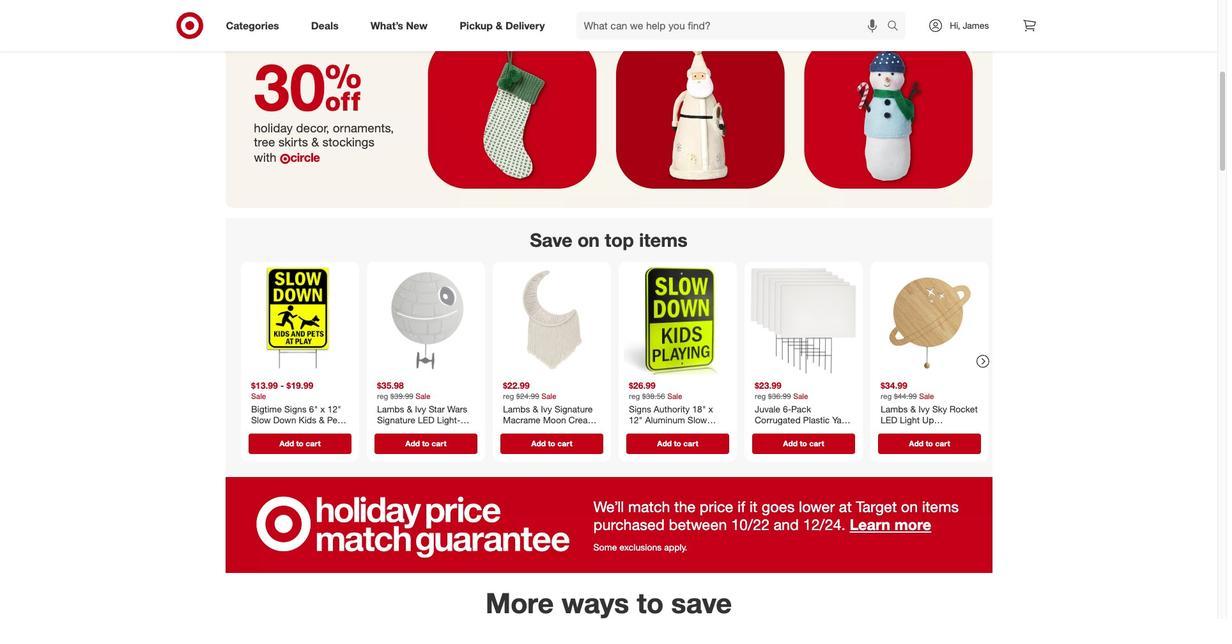 Task type: locate. For each thing, give the bounding box(es) containing it.
sale for $24.99
[[541, 391, 556, 401]]

x inside $26.99 reg $38.56 sale signs authority 18" x 12" aluminum slow down kids playing sign
[[709, 403, 713, 414]]

- left '2'
[[315, 437, 319, 448]]

ivy up moon
[[541, 403, 552, 414]]

sale inside $26.99 reg $38.56 sale signs authority 18" x 12" aluminum slow down kids playing sign
[[667, 391, 682, 401]]

1 vertical spatial on
[[902, 497, 919, 516]]

1 to from the left
[[296, 439, 303, 448]]

lambs inside $35.98 reg $39.99 sale lambs & ivy star wars signature led light-up death star wall decor/art
[[377, 403, 404, 414]]

sale down $13.99
[[251, 391, 266, 401]]

1 vertical spatial signature
[[377, 415, 415, 425]]

0 horizontal spatial x
[[320, 403, 325, 414]]

-
[[280, 380, 284, 391], [315, 437, 319, 448]]

1 vertical spatial with
[[327, 426, 344, 437]]

cart down moon
[[558, 439, 572, 448]]

ivy inside $35.98 reg $39.99 sale lambs & ivy star wars signature led light-up death star wall decor/art
[[415, 403, 426, 414]]

1 horizontal spatial sign
[[706, 426, 724, 437]]

sale inside the "$34.99 reg $44.99 sale lambs & ivy sky rocket led light up saturn/planet wall decor/wall hanging"
[[919, 391, 934, 401]]

18"
[[692, 403, 706, 414]]

1 lambs from the left
[[377, 403, 404, 414]]

0 horizontal spatial decor/wall
[[522, 426, 566, 437]]

hanging inside $22.99 reg $24.99 sale lambs & ivy signature macrame moon cream wall decor/wall hanging
[[503, 437, 536, 448]]

add to cart for decor/wall
[[531, 439, 572, 448]]

&
[[496, 19, 503, 32], [312, 135, 319, 149], [407, 403, 412, 414], [533, 403, 538, 414], [911, 403, 916, 414], [319, 415, 324, 425]]

reg for $23.99
[[755, 391, 766, 401]]

1 ivy from the left
[[415, 403, 426, 414]]

1 vertical spatial star
[[403, 426, 419, 437]]

at inside $13.99 - $19.99 sale bigtime signs 6" x 12" slow down kids & pets at play street sign with metal h-stakes - 2 pack
[[251, 426, 259, 437]]

0 horizontal spatial on
[[578, 228, 600, 251]]

3 to from the left
[[548, 439, 555, 448]]

& left pets at left
[[319, 415, 324, 425]]

down up street
[[273, 415, 296, 425]]

3 add to cart button from the left
[[500, 433, 603, 454]]

reg
[[377, 391, 388, 401], [503, 391, 514, 401], [629, 391, 640, 401], [755, 391, 766, 401], [881, 391, 892, 401]]

at right lower
[[840, 497, 852, 516]]

4 cart from the left
[[684, 439, 698, 448]]

with inside the holiday decor, ornaments, tree skirts & stockings with
[[254, 150, 277, 165]]

x inside $13.99 - $19.99 sale bigtime signs 6" x 12" slow down kids & pets at play street sign with metal h-stakes - 2 pack
[[320, 403, 325, 414]]

ivy inside $22.99 reg $24.99 sale lambs & ivy signature macrame moon cream wall decor/wall hanging
[[541, 403, 552, 414]]

reg inside $23.99 reg $36.99 sale
[[755, 391, 766, 401]]

1 vertical spatial decor/wall
[[881, 437, 925, 448]]

between
[[669, 515, 728, 534]]

cart up lower
[[810, 439, 824, 448]]

6 add to cart button from the left
[[878, 433, 981, 454]]

1 horizontal spatial ivy
[[541, 403, 552, 414]]

slow inside $26.99 reg $38.56 sale signs authority 18" x 12" aluminum slow down kids playing sign
[[688, 415, 707, 425]]

lambs inside $22.99 reg $24.99 sale lambs & ivy signature macrame moon cream wall decor/wall hanging
[[503, 403, 530, 414]]

& inside the holiday decor, ornaments, tree skirts & stockings with
[[312, 135, 319, 149]]

slow down bigtime
[[251, 415, 271, 425]]

$13.99 - $19.99 sale bigtime signs 6" x 12" slow down kids & pets at play street sign with metal h-stakes - 2 pack
[[251, 380, 348, 448]]

1 hanging from the left
[[503, 437, 536, 448]]

2 add to cart from the left
[[405, 439, 447, 448]]

0 horizontal spatial led
[[418, 415, 435, 425]]

1 horizontal spatial lambs
[[503, 403, 530, 414]]

sale for $19.99
[[251, 391, 266, 401]]

to down street
[[296, 439, 303, 448]]

2 reg from the left
[[503, 391, 514, 401]]

add to cart down $36.99
[[783, 439, 824, 448]]

price
[[700, 497, 734, 516]]

12" left aluminum
[[629, 415, 643, 425]]

with inside $13.99 - $19.99 sale bigtime signs 6" x 12" slow down kids & pets at play street sign with metal h-stakes - 2 pack
[[327, 426, 344, 437]]

wall inside the "$34.99 reg $44.99 sale lambs & ivy sky rocket led light up saturn/planet wall decor/wall hanging"
[[938, 426, 955, 437]]

sign inside $26.99 reg $38.56 sale signs authority 18" x 12" aluminum slow down kids playing sign
[[706, 426, 724, 437]]

x right 6"
[[320, 403, 325, 414]]

& inside the "$34.99 reg $44.99 sale lambs & ivy sky rocket led light up saturn/planet wall decor/wall hanging"
[[911, 403, 916, 414]]

signature
[[555, 403, 593, 414], [377, 415, 415, 425]]

ivy
[[415, 403, 426, 414], [541, 403, 552, 414], [919, 403, 930, 414]]

1 horizontal spatial 12"
[[629, 415, 643, 425]]

star up decor/art
[[403, 426, 419, 437]]

ivy left 'sky' on the right bottom of the page
[[919, 403, 930, 414]]

decor/wall down moon
[[522, 426, 566, 437]]

add to cart for up
[[405, 439, 447, 448]]

12" up pets at left
[[327, 403, 341, 414]]

signs down $38.56
[[629, 403, 651, 414]]

1 x from the left
[[320, 403, 325, 414]]

target holiday price match guarantee image
[[225, 477, 993, 573]]

1 horizontal spatial signature
[[555, 403, 593, 414]]

cart down 'sky' on the right bottom of the page
[[935, 439, 950, 448]]

hanging
[[503, 437, 536, 448], [927, 437, 961, 448]]

reg for $26.99
[[629, 391, 640, 401]]

sale for $39.99
[[415, 391, 430, 401]]

12"
[[327, 403, 341, 414], [629, 415, 643, 425]]

5 sale from the left
[[793, 391, 808, 401]]

more
[[895, 515, 932, 534]]

x for 6"
[[320, 403, 325, 414]]

on right target
[[902, 497, 919, 516]]

with
[[254, 150, 277, 165], [327, 426, 344, 437]]

& right the "pickup" on the top left of page
[[496, 19, 503, 32]]

what's new link
[[360, 12, 444, 40]]

1 signs from the left
[[284, 403, 306, 414]]

down inside $13.99 - $19.99 sale bigtime signs 6" x 12" slow down kids & pets at play street sign with metal h-stakes - 2 pack
[[273, 415, 296, 425]]

add down aluminum
[[657, 439, 672, 448]]

sign right playing
[[706, 426, 724, 437]]

0 horizontal spatial wall
[[422, 426, 439, 437]]

add to cart for kids
[[657, 439, 698, 448]]

2 hanging from the left
[[927, 437, 961, 448]]

sale inside $35.98 reg $39.99 sale lambs & ivy star wars signature led light-up death star wall decor/art
[[415, 391, 430, 401]]

2 slow from the left
[[688, 415, 707, 425]]

cart for saturn/planet
[[935, 439, 950, 448]]

& up 'light'
[[911, 403, 916, 414]]

12" inside $26.99 reg $38.56 sale signs authority 18" x 12" aluminum slow down kids playing sign
[[629, 415, 643, 425]]

0 vertical spatial -
[[280, 380, 284, 391]]

reg inside $22.99 reg $24.99 sale lambs & ivy signature macrame moon cream wall decor/wall hanging
[[503, 391, 514, 401]]

0 vertical spatial 12"
[[327, 403, 341, 414]]

0 horizontal spatial hanging
[[503, 437, 536, 448]]

add to cart button for &
[[248, 433, 351, 454]]

0 vertical spatial on
[[578, 228, 600, 251]]

wall down 'sky' on the right bottom of the page
[[938, 426, 955, 437]]

5 add to cart button from the left
[[752, 433, 855, 454]]

1 reg from the left
[[377, 391, 388, 401]]

down inside $26.99 reg $38.56 sale signs authority 18" x 12" aluminum slow down kids playing sign
[[629, 426, 652, 437]]

kids down 6"
[[299, 415, 316, 425]]

sale right $36.99
[[793, 391, 808, 401]]

1 horizontal spatial slow
[[688, 415, 707, 425]]

2 horizontal spatial ivy
[[919, 403, 930, 414]]

lambs inside the "$34.99 reg $44.99 sale lambs & ivy sky rocket led light up saturn/planet wall decor/wall hanging"
[[881, 403, 908, 414]]

0 vertical spatial decor/wall
[[522, 426, 566, 437]]

0 horizontal spatial signature
[[377, 415, 415, 425]]

1 horizontal spatial down
[[629, 426, 652, 437]]

to right decor/art
[[422, 439, 429, 448]]

carousel region
[[225, 218, 993, 477]]

add to cart button for kids
[[626, 433, 729, 454]]

ivy inside the "$34.99 reg $44.99 sale lambs & ivy sky rocket led light up saturn/planet wall decor/wall hanging"
[[919, 403, 930, 414]]

1 led from the left
[[418, 415, 435, 425]]

add to cart down moon
[[531, 439, 572, 448]]

1 add to cart button from the left
[[248, 433, 351, 454]]

2 sale from the left
[[415, 391, 430, 401]]

stockings
[[323, 135, 375, 149]]

at up "metal"
[[251, 426, 259, 437]]

led left 'light'
[[881, 415, 898, 425]]

cart for up
[[432, 439, 447, 448]]

kids
[[299, 415, 316, 425], [655, 426, 672, 437]]

3 lambs from the left
[[881, 403, 908, 414]]

sale right $24.99
[[541, 391, 556, 401]]

1 horizontal spatial with
[[327, 426, 344, 437]]

1 horizontal spatial kids
[[655, 426, 672, 437]]

0 vertical spatial with
[[254, 150, 277, 165]]

1 horizontal spatial on
[[902, 497, 919, 516]]

add
[[279, 439, 294, 448], [405, 439, 420, 448], [531, 439, 546, 448], [657, 439, 672, 448], [783, 439, 798, 448], [909, 439, 924, 448]]

6 add to cart from the left
[[909, 439, 950, 448]]

0 horizontal spatial down
[[273, 415, 296, 425]]

0 horizontal spatial signs
[[284, 403, 306, 414]]

lambs down $39.99
[[377, 403, 404, 414]]

$26.99 reg $38.56 sale signs authority 18" x 12" aluminum slow down kids playing sign
[[629, 380, 724, 437]]

delivery
[[506, 19, 545, 32]]

to for decor/wall
[[548, 439, 555, 448]]

& inside $22.99 reg $24.99 sale lambs & ivy signature macrame moon cream wall decor/wall hanging
[[533, 403, 538, 414]]

1 slow from the left
[[251, 415, 271, 425]]

slow down 18"
[[688, 415, 707, 425]]

lambs & ivy star wars signature led light-up death star wall decor/art image
[[372, 267, 480, 375]]

aluminum
[[645, 415, 685, 425]]

items inside carousel region
[[640, 228, 688, 251]]

0 vertical spatial at
[[251, 426, 259, 437]]

lambs for lambs & ivy star wars signature led light-up death star wall decor/art
[[377, 403, 404, 414]]

6 sale from the left
[[919, 391, 934, 401]]

1 vertical spatial -
[[315, 437, 319, 448]]

kids down aluminum
[[655, 426, 672, 437]]

pickup & delivery link
[[449, 12, 561, 40]]

reg down $23.99
[[755, 391, 766, 401]]

led left light-
[[418, 415, 435, 425]]

reg down $35.98
[[377, 391, 388, 401]]

led inside $35.98 reg $39.99 sale lambs & ivy star wars signature led light-up death star wall decor/art
[[418, 415, 435, 425]]

learn
[[850, 515, 891, 534]]

0 horizontal spatial 12"
[[327, 403, 341, 414]]

1 add from the left
[[279, 439, 294, 448]]

cart for kids
[[684, 439, 698, 448]]

3 add from the left
[[531, 439, 546, 448]]

add to cart down 'saturn/planet'
[[909, 439, 950, 448]]

hanging down 'sky' on the right bottom of the page
[[927, 437, 961, 448]]

add to cart
[[279, 439, 321, 448], [405, 439, 447, 448], [531, 439, 572, 448], [657, 439, 698, 448], [783, 439, 824, 448], [909, 439, 950, 448]]

1 horizontal spatial led
[[881, 415, 898, 425]]

0 vertical spatial items
[[640, 228, 688, 251]]

bigtime signs 6" x 12" slow down kids & pets at play street sign with metal h-stakes - 2 pack image
[[246, 267, 354, 375]]

2 add from the left
[[405, 439, 420, 448]]

sale for $36.99
[[793, 391, 808, 401]]

$22.99
[[503, 380, 530, 391]]

2 cart from the left
[[432, 439, 447, 448]]

on
[[578, 228, 600, 251], [902, 497, 919, 516]]

4 add to cart button from the left
[[626, 433, 729, 454]]

cart down playing
[[684, 439, 698, 448]]

sale inside $13.99 - $19.99 sale bigtime signs 6" x 12" slow down kids & pets at play street sign with metal h-stakes - 2 pack
[[251, 391, 266, 401]]

4 sale from the left
[[667, 391, 682, 401]]

add down street
[[279, 439, 294, 448]]

star
[[429, 403, 445, 414], [403, 426, 419, 437]]

we'll
[[594, 497, 625, 516]]

& down $24.99
[[533, 403, 538, 414]]

add down moon
[[531, 439, 546, 448]]

sale inside $23.99 reg $36.99 sale
[[793, 391, 808, 401]]

decor/wall down 'saturn/planet'
[[881, 437, 925, 448]]

4 add to cart from the left
[[657, 439, 698, 448]]

2 up from the left
[[923, 415, 934, 425]]

2 x from the left
[[709, 403, 713, 414]]

with down 'tree'
[[254, 150, 277, 165]]

hi, james
[[951, 20, 990, 31]]

sale
[[251, 391, 266, 401], [415, 391, 430, 401], [541, 391, 556, 401], [667, 391, 682, 401], [793, 391, 808, 401], [919, 391, 934, 401]]

5 reg from the left
[[881, 391, 892, 401]]

cart down light-
[[432, 439, 447, 448]]

to down playing
[[674, 439, 681, 448]]

1 vertical spatial at
[[840, 497, 852, 516]]

12" inside $13.99 - $19.99 sale bigtime signs 6" x 12" slow down kids & pets at play street sign with metal h-stakes - 2 pack
[[327, 403, 341, 414]]

at
[[251, 426, 259, 437], [840, 497, 852, 516]]

ivy left wars
[[415, 403, 426, 414]]

up down wars
[[460, 415, 472, 425]]

4 to from the left
[[674, 439, 681, 448]]

1 up from the left
[[460, 415, 472, 425]]

down down aluminum
[[629, 426, 652, 437]]

& down $39.99
[[407, 403, 412, 414]]

add down $39.99
[[405, 439, 420, 448]]

& up circle
[[312, 135, 319, 149]]

6 add from the left
[[909, 439, 924, 448]]

target
[[857, 497, 898, 516]]

2 lambs from the left
[[503, 403, 530, 414]]

with down pets at left
[[327, 426, 344, 437]]

signature inside $22.99 reg $24.99 sale lambs & ivy signature macrame moon cream wall decor/wall hanging
[[555, 403, 593, 414]]

1 horizontal spatial wall
[[503, 426, 520, 437]]

add to cart button for decor/wall
[[500, 433, 603, 454]]

4 add from the left
[[657, 439, 672, 448]]

2 horizontal spatial lambs
[[881, 403, 908, 414]]

0 horizontal spatial up
[[460, 415, 472, 425]]

reg inside the "$34.99 reg $44.99 sale lambs & ivy sky rocket led light up saturn/planet wall decor/wall hanging"
[[881, 391, 892, 401]]

skirts
[[279, 135, 308, 149]]

reg inside $35.98 reg $39.99 sale lambs & ivy star wars signature led light-up death star wall decor/art
[[377, 391, 388, 401]]

to for kids
[[674, 439, 681, 448]]

add to cart down street
[[279, 439, 321, 448]]

12" for kids
[[327, 403, 341, 414]]

6"
[[309, 403, 318, 414]]

signs
[[284, 403, 306, 414], [629, 403, 651, 414]]

sale for $38.56
[[667, 391, 682, 401]]

sale up authority
[[667, 391, 682, 401]]

x right 18"
[[709, 403, 713, 414]]

3 ivy from the left
[[919, 403, 930, 414]]

lambs up macrame
[[503, 403, 530, 414]]

james
[[963, 20, 990, 31]]

1 vertical spatial items
[[923, 497, 959, 516]]

0 vertical spatial star
[[429, 403, 445, 414]]

2 signs from the left
[[629, 403, 651, 414]]

add for slow
[[279, 439, 294, 448]]

to down $23.99 reg $36.99 sale
[[800, 439, 807, 448]]

kids inside $13.99 - $19.99 sale bigtime signs 6" x 12" slow down kids & pets at play street sign with metal h-stakes - 2 pack
[[299, 415, 316, 425]]

juvale 6-pack corrugated plastic yard signs with stakes 17x12 for outdoor, garage sale supplies, open house poster board, 4mm thick, blank white sheet image
[[750, 267, 858, 375]]

the
[[675, 497, 696, 516]]

reg inside $26.99 reg $38.56 sale signs authority 18" x 12" aluminum slow down kids playing sign
[[629, 391, 640, 401]]

1 sign from the left
[[307, 426, 325, 437]]

3 sale from the left
[[541, 391, 556, 401]]

0 horizontal spatial slow
[[251, 415, 271, 425]]

3 cart from the left
[[558, 439, 572, 448]]

signature up death
[[377, 415, 415, 425]]

2 horizontal spatial wall
[[938, 426, 955, 437]]

1 sale from the left
[[251, 391, 266, 401]]

decor/wall
[[522, 426, 566, 437], [881, 437, 925, 448]]

1 horizontal spatial decor/wall
[[881, 437, 925, 448]]

street
[[281, 426, 305, 437]]

deals
[[311, 19, 339, 32]]

sign inside $13.99 - $19.99 sale bigtime signs 6" x 12" slow down kids & pets at play street sign with metal h-stakes - 2 pack
[[307, 426, 325, 437]]

up down 'sky' on the right bottom of the page
[[923, 415, 934, 425]]

$23.99 reg $36.99 sale
[[755, 380, 808, 401]]

wall down light-
[[422, 426, 439, 437]]

0 horizontal spatial ivy
[[415, 403, 426, 414]]

sign up '2'
[[307, 426, 325, 437]]

- left $19.99
[[280, 380, 284, 391]]

0 horizontal spatial star
[[403, 426, 419, 437]]

6 cart from the left
[[935, 439, 950, 448]]

lambs for lambs & ivy signature macrame moon cream wall decor/wall hanging
[[503, 403, 530, 414]]

0 horizontal spatial with
[[254, 150, 277, 165]]

up
[[460, 415, 472, 425], [923, 415, 934, 425]]

1 horizontal spatial at
[[840, 497, 852, 516]]

6 to from the left
[[926, 439, 933, 448]]

wall down macrame
[[503, 426, 520, 437]]

2 ivy from the left
[[541, 403, 552, 414]]

lambs
[[377, 403, 404, 414], [503, 403, 530, 414], [881, 403, 908, 414]]

on left 'top'
[[578, 228, 600, 251]]

0 horizontal spatial -
[[280, 380, 284, 391]]

moon
[[543, 415, 566, 425]]

x
[[320, 403, 325, 414], [709, 403, 713, 414]]

2 add to cart button from the left
[[374, 433, 477, 454]]

2 sign from the left
[[706, 426, 724, 437]]

0 horizontal spatial items
[[640, 228, 688, 251]]

0 horizontal spatial lambs
[[377, 403, 404, 414]]

to down 'saturn/planet'
[[926, 439, 933, 448]]

0 vertical spatial signature
[[555, 403, 593, 414]]

1 horizontal spatial up
[[923, 415, 934, 425]]

1 horizontal spatial hanging
[[927, 437, 961, 448]]

1 add to cart from the left
[[279, 439, 321, 448]]

to
[[296, 439, 303, 448], [422, 439, 429, 448], [548, 439, 555, 448], [674, 439, 681, 448], [800, 439, 807, 448], [926, 439, 933, 448]]

cart left '2'
[[306, 439, 321, 448]]

0 horizontal spatial kids
[[299, 415, 316, 425]]

1 horizontal spatial items
[[923, 497, 959, 516]]

3 wall from the left
[[938, 426, 955, 437]]

1 vertical spatial 12"
[[629, 415, 643, 425]]

add to cart down playing
[[657, 439, 698, 448]]

add for signature
[[405, 439, 420, 448]]

hanging inside the "$34.99 reg $44.99 sale lambs & ivy sky rocket led light up saturn/planet wall decor/wall hanging"
[[927, 437, 961, 448]]

pets
[[327, 415, 345, 425]]

star up light-
[[429, 403, 445, 414]]

on inside carousel region
[[578, 228, 600, 251]]

signs left 6"
[[284, 403, 306, 414]]

0 horizontal spatial at
[[251, 426, 259, 437]]

cart
[[306, 439, 321, 448], [432, 439, 447, 448], [558, 439, 572, 448], [684, 439, 698, 448], [810, 439, 824, 448], [935, 439, 950, 448]]

reg for $34.99
[[881, 391, 892, 401]]

& inside $35.98 reg $39.99 sale lambs & ivy star wars signature led light-up death star wall decor/art
[[407, 403, 412, 414]]

sale up 'sky' on the right bottom of the page
[[919, 391, 934, 401]]

add down $36.99
[[783, 439, 798, 448]]

$38.56
[[642, 391, 665, 401]]

ivy for signature
[[541, 403, 552, 414]]

sale right $39.99
[[415, 391, 430, 401]]

2 wall from the left
[[503, 426, 520, 437]]

4 reg from the left
[[755, 391, 766, 401]]

add down 'saturn/planet'
[[909, 439, 924, 448]]

sale inside $22.99 reg $24.99 sale lambs & ivy signature macrame moon cream wall decor/wall hanging
[[541, 391, 556, 401]]

reg down $26.99
[[629, 391, 640, 401]]

3 reg from the left
[[629, 391, 640, 401]]

2 to from the left
[[422, 439, 429, 448]]

12" for down
[[629, 415, 643, 425]]

1 cart from the left
[[306, 439, 321, 448]]

add to cart down light-
[[405, 439, 447, 448]]

slow
[[251, 415, 271, 425], [688, 415, 707, 425]]

add to cart button
[[248, 433, 351, 454], [374, 433, 477, 454], [500, 433, 603, 454], [626, 433, 729, 454], [752, 433, 855, 454], [878, 433, 981, 454]]

1 horizontal spatial signs
[[629, 403, 651, 414]]

0 horizontal spatial sign
[[307, 426, 325, 437]]

2 led from the left
[[881, 415, 898, 425]]

hanging down macrame
[[503, 437, 536, 448]]

lambs & ivy sky rocket led light up saturn/planet wall decor/wall hanging image
[[876, 267, 984, 375]]

sign
[[307, 426, 325, 437], [706, 426, 724, 437]]

reg down $34.99
[[881, 391, 892, 401]]

some exclusions apply.
[[594, 542, 688, 553]]

3 add to cart from the left
[[531, 439, 572, 448]]

1 horizontal spatial x
[[709, 403, 713, 414]]

lambs down $44.99 in the right bottom of the page
[[881, 403, 908, 414]]

1 wall from the left
[[422, 426, 439, 437]]

signature up "cream"
[[555, 403, 593, 414]]

x for 18"
[[709, 403, 713, 414]]

reg down $22.99
[[503, 391, 514, 401]]

to down moon
[[548, 439, 555, 448]]



Task type: vqa. For each thing, say whether or not it's contained in the screenshot.
rightmost 80
no



Task type: describe. For each thing, give the bounding box(es) containing it.
$36.99
[[768, 391, 791, 401]]

pickup
[[460, 19, 493, 32]]

learn more
[[850, 515, 932, 534]]

ivy for sky
[[919, 403, 930, 414]]

$34.99 reg $44.99 sale lambs & ivy sky rocket led light up saturn/planet wall decor/wall hanging
[[881, 380, 978, 448]]

add to cart for saturn/planet
[[909, 439, 950, 448]]

signs authority 18" x 12" aluminum slow down kids playing sign image
[[624, 267, 732, 375]]

purchased
[[594, 515, 665, 534]]

wall inside $22.99 reg $24.99 sale lambs & ivy signature macrame moon cream wall decor/wall hanging
[[503, 426, 520, 437]]

tree
[[254, 135, 275, 149]]

cart for decor/wall
[[558, 439, 572, 448]]

signs inside $26.99 reg $38.56 sale signs authority 18" x 12" aluminum slow down kids playing sign
[[629, 403, 651, 414]]

up inside $35.98 reg $39.99 sale lambs & ivy star wars signature led light-up death star wall decor/art
[[460, 415, 472, 425]]

stakes
[[286, 437, 313, 448]]

save
[[530, 228, 573, 251]]

$44.99
[[894, 391, 917, 401]]

$13.99
[[251, 380, 278, 391]]

decor,
[[296, 120, 330, 135]]

some
[[594, 542, 617, 553]]

lower
[[799, 497, 835, 516]]

holiday
[[254, 120, 293, 135]]

10/22
[[732, 515, 770, 534]]

$39.99
[[390, 391, 413, 401]]

categories link
[[215, 12, 295, 40]]

metal
[[251, 437, 273, 448]]

saturn/planet
[[881, 426, 936, 437]]

save on top items
[[530, 228, 688, 251]]

ornaments,
[[333, 120, 394, 135]]

up inside the "$34.99 reg $44.99 sale lambs & ivy sky rocket led light up saturn/planet wall decor/wall hanging"
[[923, 415, 934, 425]]

5 add to cart from the left
[[783, 439, 824, 448]]

$24.99
[[516, 391, 539, 401]]

goes
[[762, 497, 795, 516]]

add to cart for &
[[279, 439, 321, 448]]

lambs for lambs & ivy sky rocket led light up saturn/planet wall decor/wall hanging
[[881, 403, 908, 414]]

light-
[[437, 415, 460, 425]]

led inside the "$34.99 reg $44.99 sale lambs & ivy sky rocket led light up saturn/planet wall decor/wall hanging"
[[881, 415, 898, 425]]

$35.98 reg $39.99 sale lambs & ivy star wars signature led light-up death star wall decor/art
[[377, 380, 472, 448]]

pack
[[329, 437, 348, 448]]

30
[[254, 47, 362, 126]]

what's
[[371, 19, 404, 32]]

signature inside $35.98 reg $39.99 sale lambs & ivy star wars signature led light-up death star wall decor/art
[[377, 415, 415, 425]]

& for $22.99 reg $24.99 sale lambs & ivy signature macrame moon cream wall decor/wall hanging
[[533, 403, 538, 414]]

sale for $44.99
[[919, 391, 934, 401]]

add to cart button for saturn/planet
[[878, 433, 981, 454]]

new
[[406, 19, 428, 32]]

death
[[377, 426, 401, 437]]

we'll match the price if it goes lower at target on items purchased between 10/22 and 12/24.
[[594, 497, 959, 534]]

wars
[[447, 403, 467, 414]]

to for &
[[296, 439, 303, 448]]

add for moon
[[531, 439, 546, 448]]

$26.99
[[629, 380, 656, 391]]

cart for &
[[306, 439, 321, 448]]

& for $34.99 reg $44.99 sale lambs & ivy sky rocket led light up saturn/planet wall decor/wall hanging
[[911, 403, 916, 414]]

$23.99
[[755, 380, 782, 391]]

decor/wall inside the "$34.99 reg $44.99 sale lambs & ivy sky rocket led light up saturn/planet wall decor/wall hanging"
[[881, 437, 925, 448]]

5 cart from the left
[[810, 439, 824, 448]]

$22.99 reg $24.99 sale lambs & ivy signature macrame moon cream wall decor/wall hanging
[[503, 380, 595, 448]]

5 to from the left
[[800, 439, 807, 448]]

& for holiday decor, ornaments, tree skirts & stockings with
[[312, 135, 319, 149]]

match
[[629, 497, 671, 516]]

items inside we'll match the price if it goes lower at target on items purchased between 10/22 and 12/24.
[[923, 497, 959, 516]]

what's new
[[371, 19, 428, 32]]

play
[[261, 426, 278, 437]]

authority
[[654, 403, 690, 414]]

at inside we'll match the price if it goes lower at target on items purchased between 10/22 and 12/24.
[[840, 497, 852, 516]]

h-
[[276, 437, 286, 448]]

1 horizontal spatial star
[[429, 403, 445, 414]]

macrame
[[503, 415, 541, 425]]

1 horizontal spatial -
[[315, 437, 319, 448]]

if
[[738, 497, 746, 516]]

kids inside $26.99 reg $38.56 sale signs authority 18" x 12" aluminum slow down kids playing sign
[[655, 426, 672, 437]]

cream
[[569, 415, 595, 425]]

it
[[750, 497, 758, 516]]

circle
[[290, 150, 320, 165]]

sky
[[933, 403, 947, 414]]

on inside we'll match the price if it goes lower at target on items purchased between 10/22 and 12/24.
[[902, 497, 919, 516]]

to for saturn/planet
[[926, 439, 933, 448]]

hi,
[[951, 20, 961, 31]]

& inside $13.99 - $19.99 sale bigtime signs 6" x 12" slow down kids & pets at play street sign with metal h-stakes - 2 pack
[[319, 415, 324, 425]]

light
[[900, 415, 920, 425]]

pickup & delivery
[[460, 19, 545, 32]]

$35.98
[[377, 380, 404, 391]]

deals link
[[300, 12, 355, 40]]

& for $35.98 reg $39.99 sale lambs & ivy star wars signature led light-up death star wall decor/art
[[407, 403, 412, 414]]

12/24.
[[804, 515, 846, 534]]

2
[[321, 437, 326, 448]]

add for aluminum
[[657, 439, 672, 448]]

exclusions
[[620, 542, 662, 553]]

add for led
[[909, 439, 924, 448]]

holiday decor, ornaments, tree skirts & stockings with
[[254, 120, 394, 165]]

rocket
[[950, 403, 978, 414]]

signs inside $13.99 - $19.99 sale bigtime signs 6" x 12" slow down kids & pets at play street sign with metal h-stakes - 2 pack
[[284, 403, 306, 414]]

decor/art
[[377, 437, 416, 448]]

$19.99
[[286, 380, 313, 391]]

add to cart button for up
[[374, 433, 477, 454]]

to for up
[[422, 439, 429, 448]]

reg for $22.99
[[503, 391, 514, 401]]

decor/wall inside $22.99 reg $24.99 sale lambs & ivy signature macrame moon cream wall decor/wall hanging
[[522, 426, 566, 437]]

top
[[605, 228, 634, 251]]

bigtime
[[251, 403, 282, 414]]

$34.99
[[881, 380, 908, 391]]

ivy for star
[[415, 403, 426, 414]]

apply.
[[665, 542, 688, 553]]

5 add from the left
[[783, 439, 798, 448]]

slow inside $13.99 - $19.99 sale bigtime signs 6" x 12" slow down kids & pets at play street sign with metal h-stakes - 2 pack
[[251, 415, 271, 425]]

search
[[882, 20, 913, 33]]

What can we help you find? suggestions appear below search field
[[577, 12, 891, 40]]

lambs & ivy signature macrame moon cream wall decor/wall hanging image
[[498, 267, 606, 375]]

playing
[[675, 426, 704, 437]]

search button
[[882, 12, 913, 42]]

reg for $35.98
[[377, 391, 388, 401]]

and
[[774, 515, 799, 534]]

wall inside $35.98 reg $39.99 sale lambs & ivy star wars signature led light-up death star wall decor/art
[[422, 426, 439, 437]]

categories
[[226, 19, 279, 32]]



